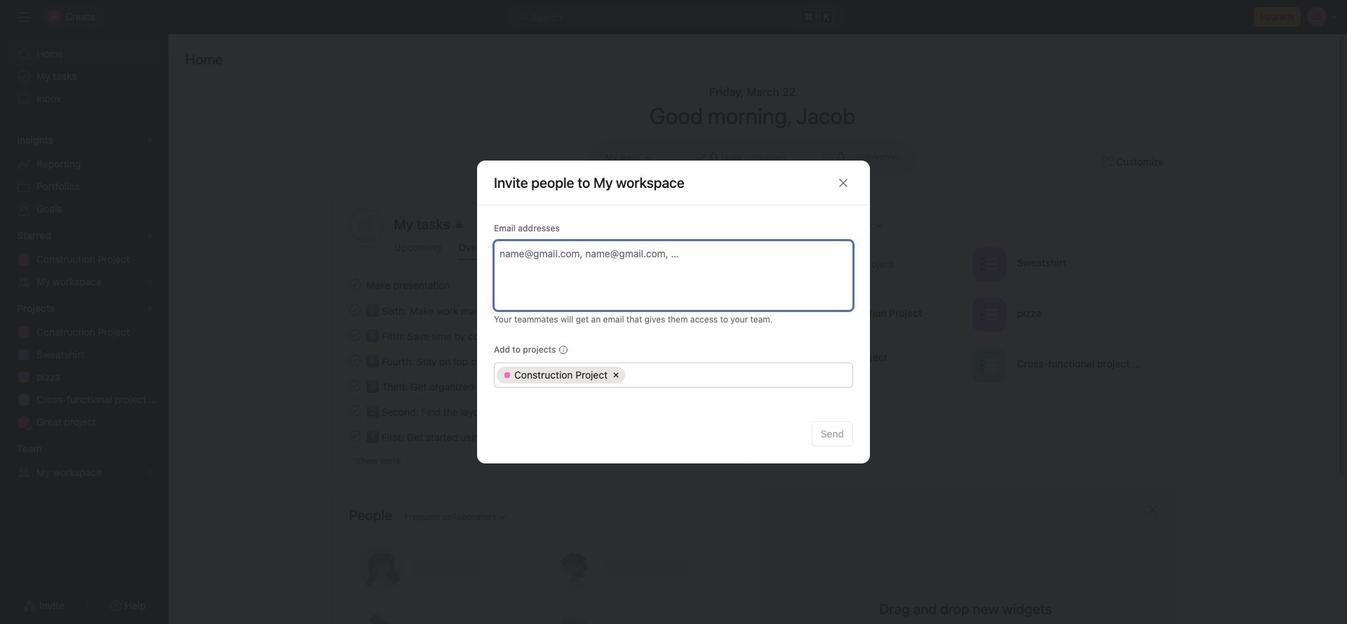Task type: locate. For each thing, give the bounding box(es) containing it.
2 mark complete checkbox from the top
[[346, 428, 363, 445]]

4 mark complete image from the top
[[346, 378, 363, 394]]

close this dialog image
[[838, 177, 849, 188]]

2 list image from the top
[[981, 357, 997, 374]]

0 vertical spatial mark complete checkbox
[[346, 302, 363, 319]]

1 vertical spatial list image
[[981, 357, 997, 374]]

0 vertical spatial list image
[[981, 306, 997, 323]]

row for more information image
[[495, 364, 853, 387]]

row for more information icon
[[495, 364, 853, 387]]

hide sidebar image
[[18, 11, 29, 22]]

0 vertical spatial mark complete image
[[346, 352, 363, 369]]

starred element
[[0, 223, 168, 296]]

1 vertical spatial mark complete image
[[346, 403, 363, 420]]

list item
[[776, 243, 967, 286], [332, 298, 747, 323], [332, 323, 747, 348], [332, 348, 747, 373], [332, 373, 747, 399]]

5 mark complete image from the top
[[346, 428, 363, 445]]

mark complete image
[[346, 352, 363, 369], [346, 403, 363, 420]]

projects element
[[0, 296, 168, 437]]

1 vertical spatial mark complete checkbox
[[346, 428, 363, 445]]

list image
[[981, 306, 997, 323], [981, 357, 997, 374]]

3 mark complete image from the top
[[346, 327, 363, 344]]

Mark complete checkbox
[[346, 277, 363, 293], [346, 327, 363, 344], [346, 352, 363, 369], [346, 378, 363, 394], [346, 403, 363, 420]]

2 mark complete image from the top
[[346, 403, 363, 420]]

mark complete image for 3rd mark complete checkbox from the bottom of the page
[[346, 352, 363, 369]]

mark complete image for fifth mark complete checkbox from the bottom
[[346, 277, 363, 293]]

Mark complete checkbox
[[346, 302, 363, 319], [346, 428, 363, 445]]

board image
[[790, 306, 807, 323]]

mark complete image for 2nd mark complete option from the bottom
[[346, 302, 363, 319]]

cell
[[497, 367, 625, 384], [497, 367, 625, 384], [627, 367, 849, 384], [627, 367, 849, 384]]

1 mark complete image from the top
[[346, 352, 363, 369]]

dialog
[[477, 161, 870, 464], [477, 161, 870, 464]]

row
[[495, 364, 853, 387], [495, 364, 853, 387]]

1 list image from the top
[[981, 306, 997, 323]]

mark complete image
[[346, 277, 363, 293], [346, 302, 363, 319], [346, 327, 363, 344], [346, 378, 363, 394], [346, 428, 363, 445]]

4 mark complete checkbox from the top
[[346, 378, 363, 394]]

2 mark complete image from the top
[[346, 302, 363, 319]]

board image
[[790, 357, 807, 374]]

close this dialog image
[[838, 177, 849, 188]]

1 mark complete image from the top
[[346, 277, 363, 293]]

name@gmail.com, name@gmail.com, … text field
[[500, 245, 846, 262]]



Task type: describe. For each thing, give the bounding box(es) containing it.
name@gmail.com, name@gmail.com, … text field
[[500, 245, 846, 262]]

global element
[[0, 34, 168, 119]]

more information image
[[559, 346, 567, 354]]

3 mark complete checkbox from the top
[[346, 352, 363, 369]]

5 mark complete checkbox from the top
[[346, 403, 363, 420]]

mark complete image for 5th mark complete checkbox from the top
[[346, 403, 363, 420]]

teams element
[[0, 437, 168, 487]]

1 mark complete checkbox from the top
[[346, 302, 363, 319]]

insights element
[[0, 128, 168, 223]]

mark complete image for fourth mark complete checkbox from the top of the page
[[346, 378, 363, 394]]

dismiss image
[[1147, 505, 1158, 516]]

mark complete image for first mark complete option from the bottom of the page
[[346, 428, 363, 445]]

more information image
[[559, 346, 567, 354]]

add profile photo image
[[349, 209, 383, 243]]

mark complete image for 2nd mark complete checkbox from the top of the page
[[346, 327, 363, 344]]

list image
[[981, 256, 997, 273]]

1 mark complete checkbox from the top
[[346, 277, 363, 293]]

2 mark complete checkbox from the top
[[346, 327, 363, 344]]



Task type: vqa. For each thing, say whether or not it's contained in the screenshot.
Hide Sidebar icon
yes



